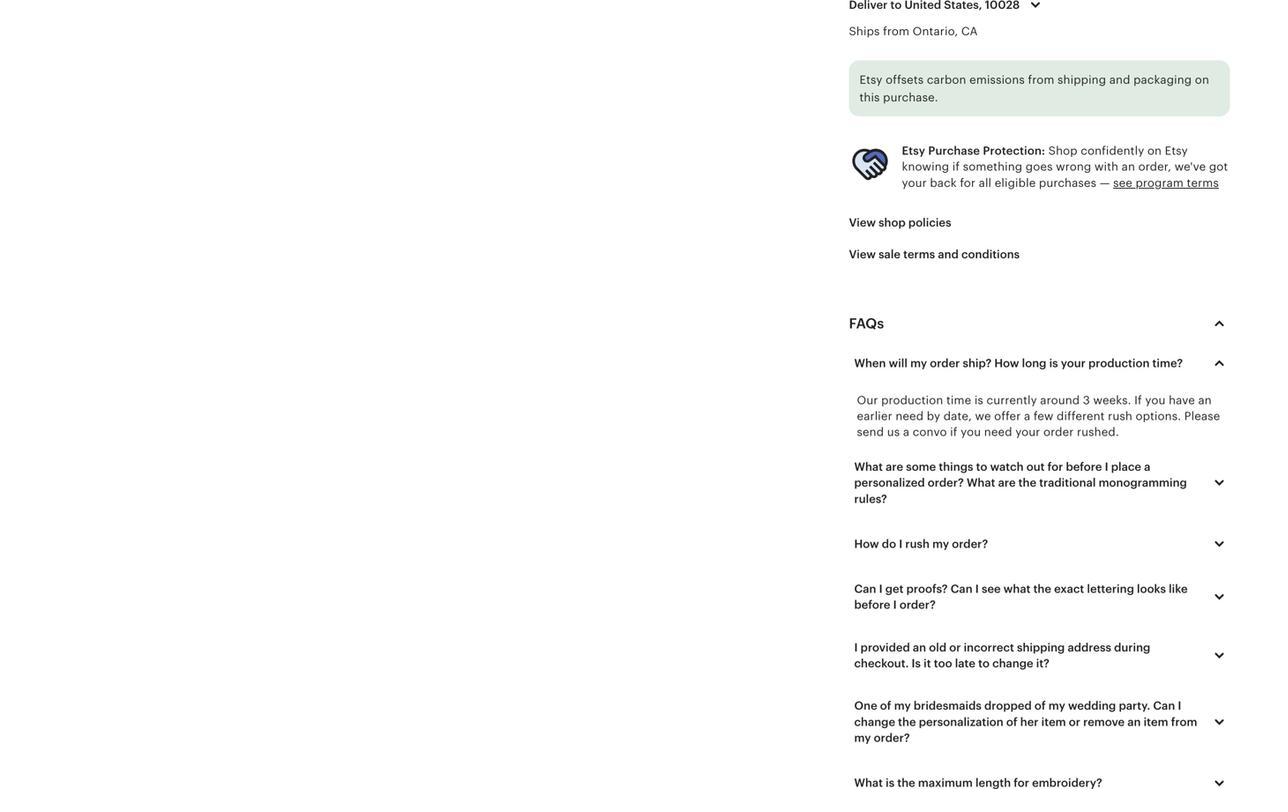 Task type: locate. For each thing, give the bounding box(es) containing it.
2 vertical spatial your
[[1015, 426, 1040, 439]]

need
[[896, 410, 924, 423], [984, 426, 1012, 439]]

a inside what are some things to watch out for before i place a personalized order?  what are the traditional monogramming rules?
[[1144, 460, 1151, 474]]

are up personalized at the right
[[886, 460, 903, 474]]

1 vertical spatial a
[[903, 426, 910, 439]]

view
[[849, 216, 876, 229], [849, 248, 876, 261]]

terms inside button
[[903, 248, 935, 261]]

or inside i provided an old or incorrect shipping address during checkout.  is it too late to change it?
[[949, 641, 961, 654]]

looks
[[1137, 583, 1166, 596]]

a left 'few'
[[1024, 410, 1031, 423]]

the right what
[[1033, 583, 1051, 596]]

from inside 'etsy offsets carbon emissions from shipping and packaging on this purchase.'
[[1028, 73, 1055, 87]]

1 view from the top
[[849, 216, 876, 229]]

0 horizontal spatial a
[[903, 426, 910, 439]]

i right party.
[[1178, 700, 1182, 713]]

0 vertical spatial shipping
[[1058, 73, 1106, 87]]

for inside what are some things to watch out for before i place a personalized order?  what are the traditional monogramming rules?
[[1048, 460, 1063, 474]]

on right "packaging"
[[1195, 73, 1209, 87]]

time
[[946, 394, 971, 407]]

1 horizontal spatial and
[[1109, 73, 1130, 87]]

0 horizontal spatial from
[[883, 25, 910, 38]]

0 vertical spatial production
[[1088, 357, 1150, 370]]

an inside i provided an old or incorrect shipping address during checkout.  is it too late to change it?
[[913, 641, 926, 654]]

0 vertical spatial view
[[849, 216, 876, 229]]

etsy up knowing
[[902, 144, 925, 157]]

proofs?
[[906, 583, 948, 596]]

0 horizontal spatial what
[[854, 460, 883, 474]]

it
[[924, 657, 931, 670]]

an up is
[[913, 641, 926, 654]]

i left "place"
[[1105, 460, 1108, 474]]

change inside one of my bridesmaids dropped of my wedding party. can i change the personalization of her item or remove an item from my order?
[[854, 716, 895, 729]]

2 horizontal spatial etsy
[[1165, 144, 1188, 157]]

out
[[1027, 460, 1045, 474]]

0 vertical spatial need
[[896, 410, 924, 423]]

or
[[949, 641, 961, 654], [1069, 716, 1081, 729]]

shipping up the it?
[[1017, 641, 1065, 654]]

rush down 'weeks.'
[[1108, 410, 1133, 423]]

ships
[[849, 25, 880, 38]]

lettering
[[1087, 583, 1134, 596]]

my down one
[[854, 732, 871, 745]]

production inside our production time is currently around 3 weeks. if you have an earlier need by date, we offer a few different rush options. please send us a convo if you need your order rushed.
[[881, 394, 943, 407]]

purchases
[[1039, 176, 1097, 189]]

0 vertical spatial before
[[1066, 460, 1102, 474]]

1 horizontal spatial production
[[1088, 357, 1150, 370]]

how left 'long' in the top right of the page
[[994, 357, 1019, 370]]

0 horizontal spatial or
[[949, 641, 961, 654]]

policies
[[908, 216, 951, 229]]

are down the watch
[[998, 476, 1016, 490]]

it?
[[1036, 657, 1050, 670]]

need up us
[[896, 410, 924, 423]]

1 vertical spatial on
[[1148, 144, 1162, 157]]

1 vertical spatial what
[[967, 476, 995, 490]]

i left provided
[[854, 641, 858, 654]]

before inside what are some things to watch out for before i place a personalized order?  what are the traditional monogramming rules?
[[1066, 460, 1102, 474]]

etsy
[[860, 73, 883, 87], [902, 144, 925, 157], [1165, 144, 1188, 157]]

0 horizontal spatial production
[[881, 394, 943, 407]]

i inside i provided an old or incorrect shipping address during checkout.  is it too late to change it?
[[854, 641, 858, 654]]

1 horizontal spatial is
[[1049, 357, 1058, 370]]

wedding
[[1068, 700, 1116, 713]]

see
[[1113, 176, 1133, 189], [982, 583, 1001, 596]]

view inside button
[[849, 248, 876, 261]]

1 horizontal spatial or
[[1069, 716, 1081, 729]]

1 horizontal spatial a
[[1024, 410, 1031, 423]]

your down 'few'
[[1015, 426, 1040, 439]]

1 horizontal spatial change
[[992, 657, 1033, 670]]

order? up the can i get proofs? can i see what the exact lettering looks like before i order?
[[952, 538, 988, 551]]

1 vertical spatial terms
[[903, 248, 935, 261]]

0 horizontal spatial before
[[854, 599, 890, 612]]

rush right do
[[905, 538, 930, 551]]

0 vertical spatial how
[[994, 357, 1019, 370]]

order left ship?
[[930, 357, 960, 370]]

order,
[[1138, 160, 1172, 173]]

order? inside what are some things to watch out for before i place a personalized order?  what are the traditional monogramming rules?
[[928, 476, 964, 490]]

i right do
[[899, 538, 903, 551]]

1 horizontal spatial need
[[984, 426, 1012, 439]]

1 vertical spatial your
[[1061, 357, 1086, 370]]

order? down proofs?
[[900, 599, 936, 612]]

ship?
[[963, 357, 992, 370]]

how left do
[[854, 538, 879, 551]]

the
[[1019, 476, 1037, 490], [1033, 583, 1051, 596], [898, 716, 916, 729]]

1 horizontal spatial etsy
[[902, 144, 925, 157]]

1 horizontal spatial terms
[[1187, 176, 1219, 189]]

etsy offsets carbon emissions from shipping and packaging on this purchase.
[[860, 73, 1209, 104]]

purchase
[[928, 144, 980, 157]]

all
[[979, 176, 992, 189]]

1 vertical spatial order
[[1044, 426, 1074, 439]]

1 vertical spatial before
[[854, 599, 890, 612]]

of up her
[[1035, 700, 1046, 713]]

item right her
[[1041, 716, 1066, 729]]

1 horizontal spatial you
[[1145, 394, 1166, 407]]

order? down one
[[874, 732, 910, 745]]

2 horizontal spatial of
[[1035, 700, 1046, 713]]

see right —
[[1113, 176, 1133, 189]]

1 horizontal spatial are
[[998, 476, 1016, 490]]

1 vertical spatial or
[[1069, 716, 1081, 729]]

if
[[1135, 394, 1142, 407]]

1 vertical spatial production
[[881, 394, 943, 407]]

0 vertical spatial change
[[992, 657, 1033, 670]]

rush inside our production time is currently around 3 weeks. if you have an earlier need by date, we offer a few different rush options. please send us a convo if you need your order rushed.
[[1108, 410, 1133, 423]]

what are some things to watch out for before i place a personalized order?  what are the traditional monogramming rules? button
[[841, 451, 1243, 515]]

our production time is currently around 3 weeks. if you have an earlier need by date, we offer a few different rush options. please send us a convo if you need your order rushed.
[[857, 394, 1220, 439]]

is right 'long' in the top right of the page
[[1049, 357, 1058, 370]]

if
[[952, 160, 960, 173], [950, 426, 958, 439]]

1 vertical spatial how
[[854, 538, 879, 551]]

item
[[1041, 716, 1066, 729], [1144, 716, 1168, 729]]

or right old
[[949, 641, 961, 654]]

if inside shop confidently on etsy knowing if something goes wrong with an order, we've got your back for all eligible purchases —
[[952, 160, 960, 173]]

1 vertical spatial change
[[854, 716, 895, 729]]

exact
[[1054, 583, 1084, 596]]

shipping up shop at the top
[[1058, 73, 1106, 87]]

view left 'sale'
[[849, 248, 876, 261]]

production inside dropdown button
[[1088, 357, 1150, 370]]

etsy for etsy offsets carbon emissions from shipping and packaging on this purchase.
[[860, 73, 883, 87]]

what up personalized at the right
[[854, 460, 883, 474]]

monogramming
[[1099, 476, 1187, 490]]

emissions
[[970, 73, 1025, 87]]

what
[[854, 460, 883, 474], [967, 476, 995, 490]]

etsy up 'this'
[[860, 73, 883, 87]]

back
[[930, 176, 957, 189]]

offsets
[[886, 73, 924, 87]]

change down one
[[854, 716, 895, 729]]

0 vertical spatial what
[[854, 460, 883, 474]]

0 horizontal spatial and
[[938, 248, 959, 261]]

0 vertical spatial and
[[1109, 73, 1130, 87]]

terms right 'sale'
[[903, 248, 935, 261]]

etsy inside 'etsy offsets carbon emissions from shipping and packaging on this purchase.'
[[860, 73, 883, 87]]

us
[[887, 426, 900, 439]]

an down party.
[[1128, 716, 1141, 729]]

2 horizontal spatial your
[[1061, 357, 1086, 370]]

on
[[1195, 73, 1209, 87], [1148, 144, 1162, 157]]

a up monogramming
[[1144, 460, 1151, 474]]

from
[[883, 25, 910, 38], [1028, 73, 1055, 87], [1171, 716, 1197, 729]]

1 vertical spatial if
[[950, 426, 958, 439]]

2 vertical spatial the
[[898, 716, 916, 729]]

1 horizontal spatial see
[[1113, 176, 1133, 189]]

etsy up we've at the top right of the page
[[1165, 144, 1188, 157]]

0 vertical spatial if
[[952, 160, 960, 173]]

1 vertical spatial is
[[975, 394, 983, 407]]

1 vertical spatial and
[[938, 248, 959, 261]]

0 horizontal spatial is
[[975, 394, 983, 407]]

2 horizontal spatial can
[[1153, 700, 1175, 713]]

or down wedding
[[1069, 716, 1081, 729]]

of down dropped
[[1006, 716, 1018, 729]]

order? down things
[[928, 476, 964, 490]]

or inside one of my bridesmaids dropped of my wedding party. can i change the personalization of her item or remove an item from my order?
[[1069, 716, 1081, 729]]

my up proofs?
[[932, 538, 949, 551]]

0 horizontal spatial of
[[880, 700, 891, 713]]

weeks.
[[1093, 394, 1131, 407]]

0 vertical spatial or
[[949, 641, 961, 654]]

i provided an old or incorrect shipping address during checkout.  is it too late to change it?
[[854, 641, 1151, 670]]

your inside dropdown button
[[1061, 357, 1086, 370]]

from right ships
[[883, 25, 910, 38]]

0 horizontal spatial item
[[1041, 716, 1066, 729]]

you
[[1145, 394, 1166, 407], [961, 426, 981, 439]]

0 horizontal spatial your
[[902, 176, 927, 189]]

0 horizontal spatial etsy
[[860, 73, 883, 87]]

see left what
[[982, 583, 1001, 596]]

item down party.
[[1144, 716, 1168, 729]]

1 vertical spatial shipping
[[1017, 641, 1065, 654]]

from right remove
[[1171, 716, 1197, 729]]

2 horizontal spatial from
[[1171, 716, 1197, 729]]

0 horizontal spatial on
[[1148, 144, 1162, 157]]

remove
[[1083, 716, 1125, 729]]

before up traditional
[[1066, 460, 1102, 474]]

a right us
[[903, 426, 910, 439]]

production up by
[[881, 394, 943, 407]]

an up please
[[1198, 394, 1212, 407]]

1 horizontal spatial order
[[1044, 426, 1074, 439]]

1 vertical spatial see
[[982, 583, 1001, 596]]

checkout.
[[854, 657, 909, 670]]

time?
[[1152, 357, 1183, 370]]

how do i rush my order?
[[854, 538, 988, 551]]

can right proofs?
[[951, 583, 973, 596]]

production up 'weeks.'
[[1088, 357, 1150, 370]]

shipping
[[1058, 73, 1106, 87], [1017, 641, 1065, 654]]

carbon
[[927, 73, 966, 87]]

address
[[1068, 641, 1111, 654]]

terms for sale
[[903, 248, 935, 261]]

for
[[960, 176, 976, 189], [1048, 460, 1063, 474]]

terms down we've at the top right of the page
[[1187, 176, 1219, 189]]

watch
[[990, 460, 1024, 474]]

1 horizontal spatial item
[[1144, 716, 1168, 729]]

view left shop
[[849, 216, 876, 229]]

can left get
[[854, 583, 876, 596]]

the down out
[[1019, 476, 1037, 490]]

0 vertical spatial you
[[1145, 394, 1166, 407]]

traditional
[[1039, 476, 1096, 490]]

1 vertical spatial the
[[1033, 583, 1051, 596]]

and left "packaging"
[[1109, 73, 1130, 87]]

0 vertical spatial are
[[886, 460, 903, 474]]

0 vertical spatial terms
[[1187, 176, 1219, 189]]

her
[[1020, 716, 1039, 729]]

one of my bridesmaids dropped of my wedding party. can i change the personalization of her item or remove an item from my order?
[[854, 700, 1197, 745]]

terms for program
[[1187, 176, 1219, 189]]

view inside button
[[849, 216, 876, 229]]

order down 'few'
[[1044, 426, 1074, 439]]

1 vertical spatial you
[[961, 426, 981, 439]]

a
[[1024, 410, 1031, 423], [903, 426, 910, 439], [1144, 460, 1151, 474]]

1 horizontal spatial for
[[1048, 460, 1063, 474]]

2 view from the top
[[849, 248, 876, 261]]

of right one
[[880, 700, 891, 713]]

0 horizontal spatial rush
[[905, 538, 930, 551]]

for right out
[[1048, 460, 1063, 474]]

order?
[[928, 476, 964, 490], [952, 538, 988, 551], [900, 599, 936, 612], [874, 732, 910, 745]]

what down things
[[967, 476, 995, 490]]

my left wedding
[[1049, 700, 1065, 713]]

and inside button
[[938, 248, 959, 261]]

and
[[1109, 73, 1130, 87], [938, 248, 959, 261]]

old
[[929, 641, 947, 654]]

change inside i provided an old or incorrect shipping address during checkout.  is it too late to change it?
[[992, 657, 1033, 670]]

0 horizontal spatial see
[[982, 583, 1001, 596]]

1 horizontal spatial how
[[994, 357, 1019, 370]]

1 vertical spatial are
[[998, 476, 1016, 490]]

you up "options."
[[1145, 394, 1166, 407]]

an right with
[[1122, 160, 1135, 173]]

to inside what are some things to watch out for before i place a personalized order?  what are the traditional monogramming rules?
[[976, 460, 987, 474]]

i inside one of my bridesmaids dropped of my wedding party. can i change the personalization of her item or remove an item from my order?
[[1178, 700, 1182, 713]]

your down knowing
[[902, 176, 927, 189]]

2 vertical spatial from
[[1171, 716, 1197, 729]]

0 vertical spatial order
[[930, 357, 960, 370]]

0 vertical spatial is
[[1049, 357, 1058, 370]]

0 vertical spatial the
[[1019, 476, 1037, 490]]

sale
[[879, 248, 901, 261]]

1 horizontal spatial from
[[1028, 73, 1055, 87]]

1 vertical spatial for
[[1048, 460, 1063, 474]]

0 vertical spatial to
[[976, 460, 987, 474]]

personalized
[[854, 476, 925, 490]]

1 horizontal spatial rush
[[1108, 410, 1133, 423]]

need down offer at the bottom right of the page
[[984, 426, 1012, 439]]

i down get
[[893, 599, 897, 612]]

1 horizontal spatial your
[[1015, 426, 1040, 439]]

change
[[992, 657, 1033, 670], [854, 716, 895, 729]]

on up order,
[[1148, 144, 1162, 157]]

from inside one of my bridesmaids dropped of my wedding party. can i change the personalization of her item or remove an item from my order?
[[1171, 716, 1197, 729]]

if down the date,
[[950, 426, 958, 439]]

to down 'incorrect'
[[978, 657, 990, 670]]

with
[[1095, 160, 1119, 173]]

shipping inside i provided an old or incorrect shipping address during checkout.  is it too late to change it?
[[1017, 641, 1065, 654]]

your inside shop confidently on etsy knowing if something goes wrong with an order, we've got your back for all eligible purchases —
[[902, 176, 927, 189]]

1 horizontal spatial on
[[1195, 73, 1209, 87]]

0 horizontal spatial change
[[854, 716, 895, 729]]

from right the emissions
[[1028, 73, 1055, 87]]

and down policies
[[938, 248, 959, 261]]

can
[[854, 583, 876, 596], [951, 583, 973, 596], [1153, 700, 1175, 713]]

1 vertical spatial view
[[849, 248, 876, 261]]

for left all
[[960, 176, 976, 189]]

1 vertical spatial need
[[984, 426, 1012, 439]]

0 horizontal spatial terms
[[903, 248, 935, 261]]

0 vertical spatial rush
[[1108, 410, 1133, 423]]

shop
[[1048, 144, 1078, 157]]

you down we
[[961, 426, 981, 439]]

1 horizontal spatial can
[[951, 583, 973, 596]]

0 vertical spatial for
[[960, 176, 976, 189]]

your right 'long' in the top right of the page
[[1061, 357, 1086, 370]]

0 horizontal spatial for
[[960, 176, 976, 189]]

1 vertical spatial to
[[978, 657, 990, 670]]

an inside our production time is currently around 3 weeks. if you have an earlier need by date, we offer a few different rush options. please send us a convo if you need your order rushed.
[[1198, 394, 1212, 407]]

place
[[1111, 460, 1141, 474]]

my
[[910, 357, 927, 370], [932, 538, 949, 551], [894, 700, 911, 713], [1049, 700, 1065, 713], [854, 732, 871, 745]]

if down purchase on the top
[[952, 160, 960, 173]]

the down bridesmaids
[[898, 716, 916, 729]]

1 vertical spatial from
[[1028, 73, 1055, 87]]

1 horizontal spatial what
[[967, 476, 995, 490]]

i left get
[[879, 583, 883, 596]]

0 horizontal spatial need
[[896, 410, 924, 423]]

rush
[[1108, 410, 1133, 423], [905, 538, 930, 551]]

2 vertical spatial a
[[1144, 460, 1151, 474]]

rushed.
[[1077, 426, 1119, 439]]

your
[[902, 176, 927, 189], [1061, 357, 1086, 370], [1015, 426, 1040, 439]]

before down get
[[854, 599, 890, 612]]

is up we
[[975, 394, 983, 407]]

etsy for etsy purchase protection:
[[902, 144, 925, 157]]

1 vertical spatial rush
[[905, 538, 930, 551]]

change down 'incorrect'
[[992, 657, 1033, 670]]

to left the watch
[[976, 460, 987, 474]]

an inside shop confidently on etsy knowing if something goes wrong with an order, we've got your back for all eligible purchases —
[[1122, 160, 1135, 173]]

can right party.
[[1153, 700, 1175, 713]]



Task type: describe. For each thing, give the bounding box(es) containing it.
got
[[1209, 160, 1228, 173]]

can i get proofs? can i see what the exact lettering looks like before i order?
[[854, 583, 1188, 612]]

what
[[1004, 583, 1031, 596]]

something
[[963, 160, 1023, 173]]

view shop policies button
[[836, 207, 965, 239]]

can i get proofs? can i see what the exact lettering looks like before i order? button
[[841, 573, 1243, 621]]

0 horizontal spatial you
[[961, 426, 981, 439]]

we
[[975, 410, 991, 423]]

our
[[857, 394, 878, 407]]

will
[[889, 357, 908, 370]]

view for view shop policies
[[849, 216, 876, 229]]

purchase.
[[883, 91, 938, 104]]

long
[[1022, 357, 1047, 370]]

offer
[[994, 410, 1021, 423]]

order? inside the can i get proofs? can i see what the exact lettering looks like before i order?
[[900, 599, 936, 612]]

one of my bridesmaids dropped of my wedding party. can i change the personalization of her item or remove an item from my order? button
[[841, 690, 1243, 754]]

1 horizontal spatial of
[[1006, 716, 1018, 729]]

—
[[1100, 176, 1110, 189]]

order inside our production time is currently around 3 weeks. if you have an earlier need by date, we offer a few different rush options. please send us a convo if you need your order rushed.
[[1044, 426, 1074, 439]]

0 vertical spatial a
[[1024, 410, 1031, 423]]

dropped
[[984, 700, 1032, 713]]

i provided an old or incorrect shipping address during checkout.  is it too late to change it? button
[[841, 632, 1243, 680]]

convo
[[913, 426, 947, 439]]

options.
[[1136, 410, 1181, 423]]

things
[[939, 460, 973, 474]]

ontario,
[[913, 25, 958, 38]]

faqs
[[849, 316, 884, 332]]

ca
[[961, 25, 978, 38]]

i left what
[[975, 583, 979, 596]]

party.
[[1119, 700, 1150, 713]]

rules?
[[854, 492, 887, 506]]

conditions
[[961, 248, 1020, 261]]

on inside 'etsy offsets carbon emissions from shipping and packaging on this purchase.'
[[1195, 73, 1209, 87]]

etsy purchase protection:
[[902, 144, 1045, 157]]

provided
[[861, 641, 910, 654]]

shop
[[879, 216, 906, 229]]

0 horizontal spatial how
[[854, 538, 879, 551]]

before inside the can i get proofs? can i see what the exact lettering looks like before i order?
[[854, 599, 890, 612]]

is inside when will my order ship?  how long is your production time? dropdown button
[[1049, 357, 1058, 370]]

view sale terms and conditions
[[849, 248, 1020, 261]]

an inside one of my bridesmaids dropped of my wedding party. can i change the personalization of her item or remove an item from my order?
[[1128, 716, 1141, 729]]

0 vertical spatial from
[[883, 25, 910, 38]]

program
[[1136, 176, 1184, 189]]

for inside shop confidently on etsy knowing if something goes wrong with an order, we've got your back for all eligible purchases —
[[960, 176, 976, 189]]

earlier
[[857, 410, 892, 423]]

1 item from the left
[[1041, 716, 1066, 729]]

view sale terms and conditions button
[[836, 239, 1033, 271]]

the inside the can i get proofs? can i see what the exact lettering looks like before i order?
[[1033, 583, 1051, 596]]

like
[[1169, 583, 1188, 596]]

0 horizontal spatial can
[[854, 583, 876, 596]]

to inside i provided an old or incorrect shipping address during checkout.  is it too late to change it?
[[978, 657, 990, 670]]

when will my order ship?  how long is your production time? button
[[841, 345, 1243, 382]]

shipping inside 'etsy offsets carbon emissions from shipping and packaging on this purchase.'
[[1058, 73, 1106, 87]]

is inside our production time is currently around 3 weeks. if you have an earlier need by date, we offer a few different rush options. please send us a convo if you need your order rushed.
[[975, 394, 983, 407]]

view shop policies
[[849, 216, 951, 229]]

too
[[934, 657, 952, 670]]

some
[[906, 460, 936, 474]]

see program terms link
[[1113, 176, 1219, 189]]

wrong
[[1056, 160, 1091, 173]]

my right will on the top right of page
[[910, 357, 927, 370]]

i inside what are some things to watch out for before i place a personalized order?  what are the traditional monogramming rules?
[[1105, 460, 1108, 474]]

my right one
[[894, 700, 911, 713]]

personalization
[[919, 716, 1004, 729]]

and inside 'etsy offsets carbon emissions from shipping and packaging on this purchase.'
[[1109, 73, 1130, 87]]

have
[[1169, 394, 1195, 407]]

2 item from the left
[[1144, 716, 1168, 729]]

ships from ontario, ca
[[849, 25, 978, 38]]

goes
[[1026, 160, 1053, 173]]

incorrect
[[964, 641, 1014, 654]]

protection:
[[983, 144, 1045, 157]]

what are some things to watch out for before i place a personalized order?  what are the traditional monogramming rules?
[[854, 460, 1187, 506]]

on inside shop confidently on etsy knowing if something goes wrong with an order, we've got your back for all eligible purchases —
[[1148, 144, 1162, 157]]

see program terms
[[1113, 176, 1219, 189]]

order? inside one of my bridesmaids dropped of my wedding party. can i change the personalization of her item or remove an item from my order?
[[874, 732, 910, 745]]

eligible
[[995, 176, 1036, 189]]

by
[[927, 410, 940, 423]]

see inside the can i get proofs? can i see what the exact lettering looks like before i order?
[[982, 583, 1001, 596]]

when will my order ship?  how long is your production time?
[[854, 357, 1183, 370]]

view for view sale terms and conditions
[[849, 248, 876, 261]]

during
[[1114, 641, 1151, 654]]

date,
[[944, 410, 972, 423]]

the inside what are some things to watch out for before i place a personalized order?  what are the traditional monogramming rules?
[[1019, 476, 1037, 490]]

late
[[955, 657, 976, 670]]

if inside our production time is currently around 3 weeks. if you have an earlier need by date, we offer a few different rush options. please send us a convo if you need your order rushed.
[[950, 426, 958, 439]]

currently
[[987, 394, 1037, 407]]

please
[[1184, 410, 1220, 423]]

rush inside dropdown button
[[905, 538, 930, 551]]

how do i rush my order? button
[[841, 526, 1243, 563]]

is
[[912, 657, 921, 670]]

etsy inside shop confidently on etsy knowing if something goes wrong with an order, we've got your back for all eligible purchases —
[[1165, 144, 1188, 157]]

knowing
[[902, 160, 949, 173]]

one
[[854, 700, 877, 713]]

send
[[857, 426, 884, 439]]

few
[[1034, 410, 1054, 423]]

your inside our production time is currently around 3 weeks. if you have an earlier need by date, we offer a few different rush options. please send us a convo if you need your order rushed.
[[1015, 426, 1040, 439]]

around
[[1040, 394, 1080, 407]]

3
[[1083, 394, 1090, 407]]

we've
[[1175, 160, 1206, 173]]

when
[[854, 357, 886, 370]]

the inside one of my bridesmaids dropped of my wedding party. can i change the personalization of her item or remove an item from my order?
[[898, 716, 916, 729]]

can inside one of my bridesmaids dropped of my wedding party. can i change the personalization of her item or remove an item from my order?
[[1153, 700, 1175, 713]]

order inside when will my order ship?  how long is your production time? dropdown button
[[930, 357, 960, 370]]

get
[[885, 583, 904, 596]]

shop confidently on etsy knowing if something goes wrong with an order, we've got your back for all eligible purchases —
[[902, 144, 1228, 189]]



Task type: vqa. For each thing, say whether or not it's contained in the screenshot.
TAB LIST
no



